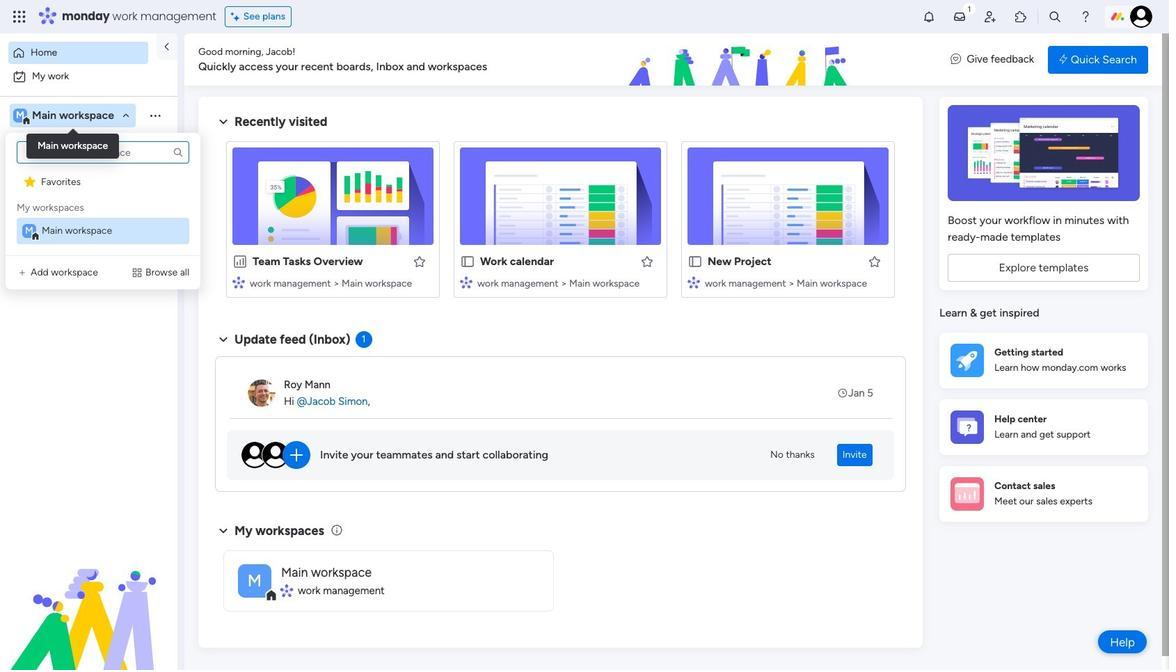 Task type: locate. For each thing, give the bounding box(es) containing it.
Search for content search field
[[17, 141, 189, 164]]

update feed image
[[953, 10, 967, 24]]

1 horizontal spatial lottie animation element
[[546, 33, 937, 86]]

favorites element
[[17, 169, 189, 196]]

tree grid
[[17, 169, 189, 244]]

public dashboard image
[[232, 254, 248, 269]]

workspace image down public dashboard image
[[22, 224, 36, 238]]

lottie animation image
[[546, 33, 937, 86], [0, 530, 177, 670]]

help center element
[[940, 399, 1148, 455]]

workspace image for the main workspace element
[[22, 224, 36, 238]]

notifications image
[[922, 10, 936, 24]]

v2 user feedback image
[[951, 52, 961, 67]]

option
[[8, 42, 148, 64], [8, 65, 169, 88], [0, 165, 177, 167]]

workspace image for workspace selection element
[[13, 108, 27, 123]]

quick search results list box
[[215, 130, 906, 315]]

0 horizontal spatial lottie animation element
[[0, 530, 177, 670]]

None search field
[[17, 141, 189, 164]]

0 vertical spatial workspace image
[[13, 108, 27, 123]]

1 horizontal spatial lottie animation image
[[546, 33, 937, 86]]

1 vertical spatial lottie animation element
[[0, 530, 177, 670]]

main workspace element
[[17, 218, 189, 244]]

1 horizontal spatial public board image
[[688, 254, 703, 269]]

lottie animation element
[[546, 33, 937, 86], [0, 530, 177, 670]]

v2 star 2 image
[[24, 175, 35, 188]]

2 public board image from the left
[[688, 254, 703, 269]]

1 vertical spatial workspace image
[[22, 224, 36, 238]]

Search in workspace field
[[29, 137, 116, 153]]

add to favorites image
[[413, 254, 427, 268], [868, 254, 882, 268]]

0 horizontal spatial lottie animation image
[[0, 530, 177, 670]]

workspace image up public board image
[[13, 108, 27, 123]]

2 add to favorites image from the left
[[868, 254, 882, 268]]

1 vertical spatial lottie animation image
[[0, 530, 177, 670]]

0 vertical spatial option
[[8, 42, 148, 64]]

close my workspaces image
[[215, 523, 232, 539]]

my workspaces row
[[17, 196, 84, 215]]

2 vertical spatial option
[[0, 165, 177, 167]]

1 horizontal spatial service icon image
[[131, 267, 143, 278]]

lottie animation image for "lottie animation" element to the top
[[546, 33, 937, 86]]

roy mann image
[[248, 379, 276, 407]]

lottie animation image for left "lottie animation" element
[[0, 530, 177, 670]]

0 horizontal spatial add to favorites image
[[413, 254, 427, 268]]

public board image
[[460, 254, 475, 269], [688, 254, 703, 269]]

workspace image
[[13, 108, 27, 123], [22, 224, 36, 238]]

list box
[[14, 141, 192, 244], [0, 163, 177, 424]]

1 horizontal spatial add to favorites image
[[868, 254, 882, 268]]

1 add to favorites image from the left
[[413, 254, 427, 268]]

0 horizontal spatial service icon image
[[17, 267, 28, 278]]

0 vertical spatial lottie animation image
[[546, 33, 937, 86]]

see plans image
[[231, 9, 243, 24]]

1 public board image from the left
[[460, 254, 475, 269]]

search everything image
[[1048, 10, 1062, 24]]

service icon image
[[17, 267, 28, 278], [131, 267, 143, 278]]

0 horizontal spatial public board image
[[460, 254, 475, 269]]

1 element
[[355, 331, 372, 348]]



Task type: describe. For each thing, give the bounding box(es) containing it.
help image
[[1079, 10, 1093, 24]]

1 image
[[963, 1, 976, 16]]

select product image
[[13, 10, 26, 24]]

workspace image
[[238, 564, 271, 598]]

templates image image
[[952, 105, 1136, 201]]

close update feed (inbox) image
[[215, 331, 232, 348]]

v2 bolt switch image
[[1059, 52, 1068, 67]]

workspace options image
[[148, 108, 162, 122]]

search image
[[173, 147, 184, 158]]

getting started element
[[940, 332, 1148, 388]]

2 service icon image from the left
[[131, 267, 143, 278]]

jacob simon image
[[1130, 6, 1153, 28]]

close recently visited image
[[215, 113, 232, 130]]

contact sales element
[[940, 466, 1148, 522]]

workspace selection element
[[13, 107, 116, 125]]

public board image for second add to favorites image from the left
[[688, 254, 703, 269]]

0 vertical spatial lottie animation element
[[546, 33, 937, 86]]

1 service icon image from the left
[[17, 267, 28, 278]]

invite members image
[[983, 10, 997, 24]]

1 vertical spatial option
[[8, 65, 169, 88]]

public dashboard image
[[15, 194, 28, 207]]

public board image for add to favorites icon
[[460, 254, 475, 269]]

add to favorites image
[[640, 254, 654, 268]]

monday marketplace image
[[1014, 10, 1028, 24]]

public board image
[[15, 171, 28, 184]]



Task type: vqa. For each thing, say whether or not it's contained in the screenshot.
bottom component Image
no



